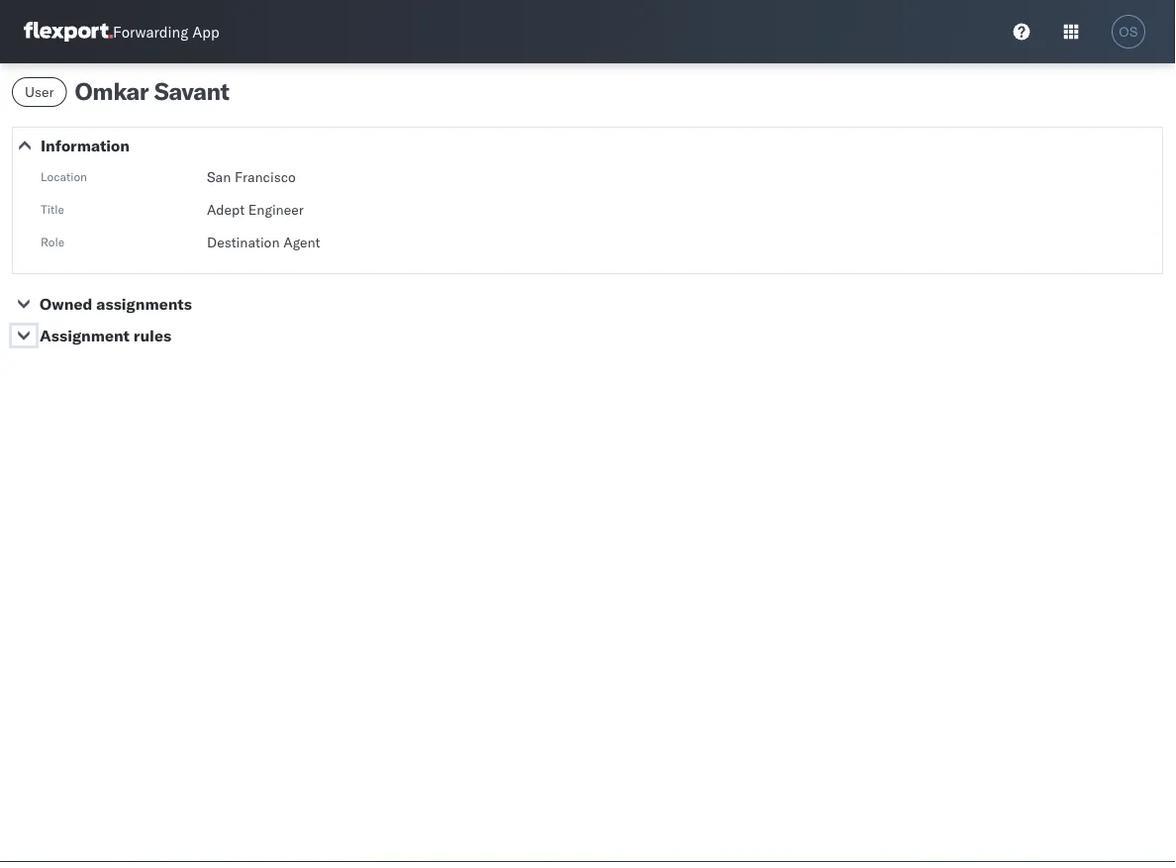 Task type: describe. For each thing, give the bounding box(es) containing it.
assignment rules
[[40, 326, 171, 346]]

owned assignments
[[40, 294, 192, 314]]

san francisco
[[207, 168, 296, 186]]

agent
[[283, 234, 320, 251]]

engineer
[[248, 201, 304, 218]]

forwarding app
[[113, 22, 220, 41]]

app
[[192, 22, 220, 41]]

information
[[41, 136, 130, 156]]

user
[[25, 83, 54, 101]]

savant
[[154, 76, 229, 106]]

francisco
[[235, 168, 296, 186]]

assignments
[[96, 294, 192, 314]]

destination
[[207, 234, 280, 251]]



Task type: locate. For each thing, give the bounding box(es) containing it.
role
[[41, 234, 65, 249]]

os
[[1120, 24, 1139, 39]]

san
[[207, 168, 231, 186]]

rules
[[134, 326, 171, 346]]

forwarding app link
[[24, 22, 220, 42]]

title
[[41, 202, 64, 216]]

omkar
[[75, 76, 149, 106]]

owned
[[40, 294, 92, 314]]

assignment
[[40, 326, 130, 346]]

forwarding
[[113, 22, 188, 41]]

destination agent
[[207, 234, 320, 251]]

flexport. image
[[24, 22, 113, 42]]

omkar savant
[[75, 76, 229, 106]]

location
[[41, 169, 87, 184]]

adept
[[207, 201, 245, 218]]

os button
[[1106, 9, 1152, 54]]

adept engineer
[[207, 201, 304, 218]]



Task type: vqa. For each thing, say whether or not it's contained in the screenshot.
Omkar
yes



